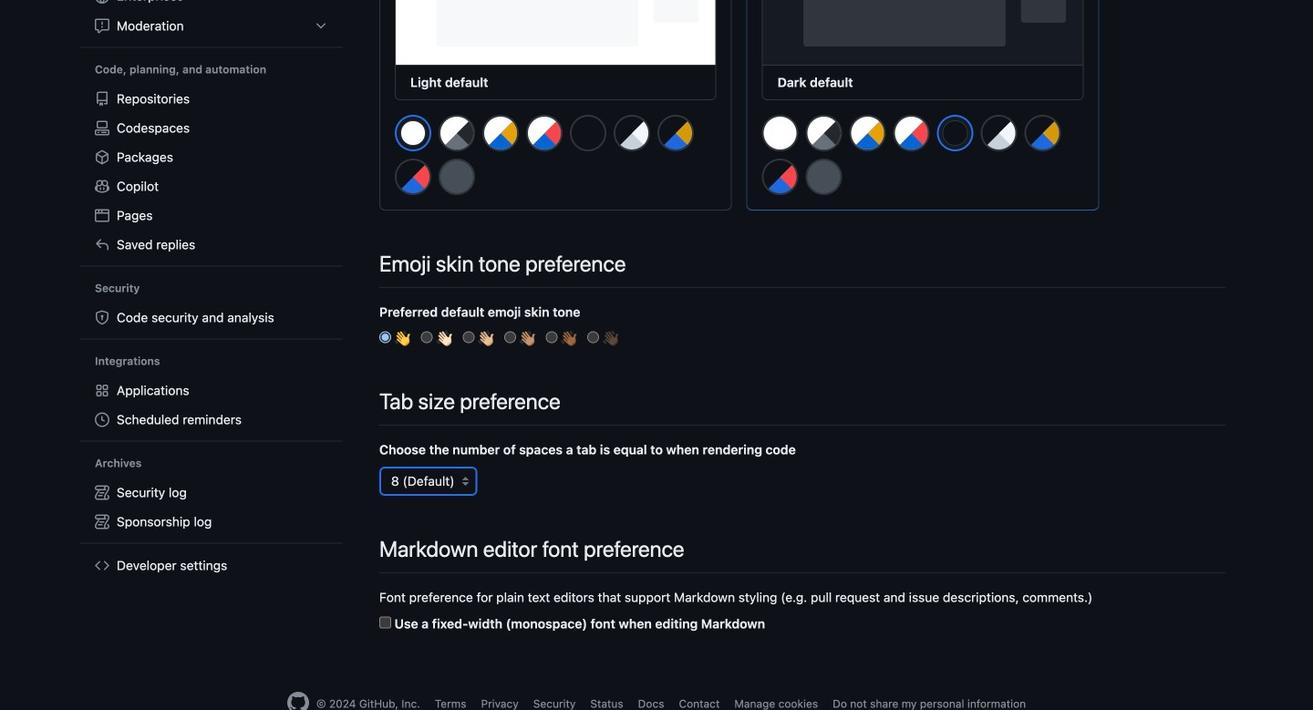 Task type: vqa. For each thing, say whether or not it's contained in the screenshot.
Dark Default image
yes



Task type: locate. For each thing, give the bounding box(es) containing it.
apps image
[[95, 384, 109, 398]]

dark tritanopia image
[[395, 159, 432, 195]]

1 horizontal spatial dark high contrast image
[[981, 115, 1018, 151]]

3 list from the top
[[88, 376, 336, 435]]

dark dimmed image
[[806, 159, 843, 195]]

list
[[88, 0, 336, 41], [88, 84, 336, 260], [88, 376, 336, 435], [88, 478, 336, 537]]

light protanopia & deuteranopia image
[[483, 115, 519, 151]]

light default image up dark tritanopia image
[[762, 115, 799, 151]]

light tritanopia image
[[526, 115, 563, 151]]

None radio
[[380, 332, 391, 344], [463, 332, 475, 344], [546, 332, 558, 344], [380, 332, 391, 344], [463, 332, 475, 344], [546, 332, 558, 344]]

0 horizontal spatial light default image
[[401, 121, 425, 145]]

2 dark protanopia & deuteranopia image from the left
[[1025, 115, 1062, 151]]

dark protanopia & deuteranopia image
[[658, 115, 694, 151], [1025, 115, 1062, 151]]

dark high contrast image for light tritanopia icon at the right of the page
[[981, 115, 1018, 151]]

light tritanopia image
[[894, 115, 930, 151]]

log image down clock image
[[95, 486, 109, 500]]

0 horizontal spatial dark protanopia & deuteranopia image
[[658, 115, 694, 151]]

light high contrast image
[[806, 115, 843, 151]]

log image up code icon
[[95, 515, 109, 530]]

option group
[[380, 329, 1226, 349]]

1 dark protanopia & deuteranopia image from the left
[[658, 115, 694, 151]]

None checkbox
[[380, 617, 391, 629]]

2 dark high contrast image from the left
[[981, 115, 1018, 151]]

1 horizontal spatial dark protanopia & deuteranopia image
[[1025, 115, 1062, 151]]

0 horizontal spatial dark high contrast image
[[614, 115, 650, 151]]

dark high contrast image right light tritanopia image
[[614, 115, 650, 151]]

0 horizontal spatial dark default image
[[570, 115, 607, 151]]

dark high contrast image right light tritanopia icon at the right of the page
[[981, 115, 1018, 151]]

light protanopia & deuteranopia image
[[850, 115, 886, 151]]

repo image
[[95, 92, 109, 106]]

dark default image
[[570, 115, 607, 151], [944, 121, 968, 145]]

1 horizontal spatial dark default image
[[944, 121, 968, 145]]

dark default image for light tritanopia icon at the right of the page
[[944, 121, 968, 145]]

dark default image right light tritanopia icon at the right of the page
[[944, 121, 968, 145]]

1 vertical spatial log image
[[95, 515, 109, 530]]

light default image
[[762, 115, 799, 151], [401, 121, 425, 145]]

0 vertical spatial log image
[[95, 486, 109, 500]]

code image
[[95, 559, 109, 573]]

4 list from the top
[[88, 478, 336, 537]]

dark default image right light tritanopia image
[[570, 115, 607, 151]]

2 log image from the top
[[95, 515, 109, 530]]

dark high contrast image
[[614, 115, 650, 151], [981, 115, 1018, 151]]

None radio
[[421, 332, 433, 344], [504, 332, 516, 344], [588, 332, 600, 344], [421, 332, 433, 344], [504, 332, 516, 344], [588, 332, 600, 344]]

log image
[[95, 486, 109, 500], [95, 515, 109, 530]]

globe image
[[95, 0, 109, 4]]

clock image
[[95, 413, 109, 427]]

1 horizontal spatial light default image
[[762, 115, 799, 151]]

light default image up dark tritanopia icon at the left of page
[[401, 121, 425, 145]]

dark protanopia & deuteranopia image for dark high contrast icon associated with light tritanopia image
[[658, 115, 694, 151]]

1 dark high contrast image from the left
[[614, 115, 650, 151]]

dark default image for light tritanopia image
[[570, 115, 607, 151]]



Task type: describe. For each thing, give the bounding box(es) containing it.
light default image for day theme picker option group
[[401, 121, 425, 145]]

1 list from the top
[[88, 0, 336, 41]]

day theme picker option group
[[394, 114, 717, 203]]

1 log image from the top
[[95, 486, 109, 500]]

dark dimmed image
[[439, 159, 475, 195]]

dark protanopia & deuteranopia image for dark high contrast icon related to light tritanopia icon at the right of the page
[[1025, 115, 1062, 151]]

2 list from the top
[[88, 84, 336, 260]]

reply image
[[95, 238, 109, 252]]

homepage image
[[287, 692, 309, 711]]

light default image for night theme picker option group
[[762, 115, 799, 151]]

codespaces image
[[95, 121, 109, 135]]

copilot image
[[95, 179, 109, 194]]

light high contrast image
[[439, 115, 475, 151]]

dark high contrast image for light tritanopia image
[[614, 115, 650, 151]]

dark tritanopia image
[[762, 159, 799, 195]]

browser image
[[95, 208, 109, 223]]

shield lock image
[[95, 311, 109, 325]]

package image
[[95, 150, 109, 165]]

night theme picker option group
[[761, 114, 1084, 203]]



